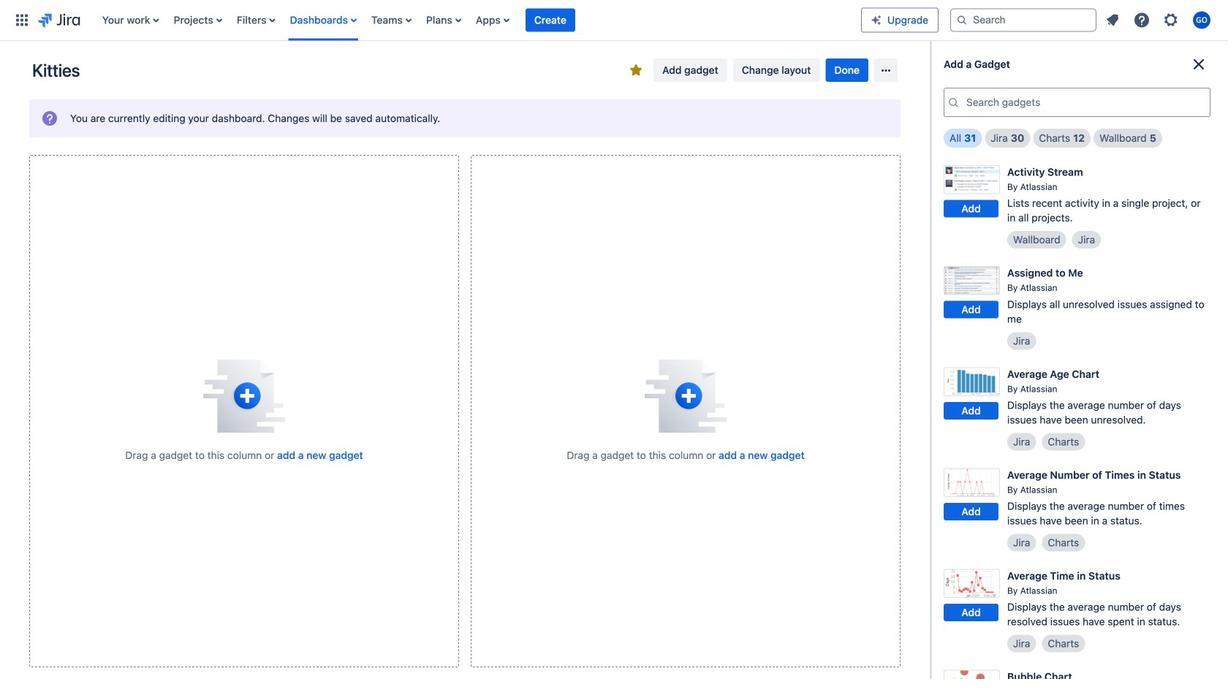 Task type: describe. For each thing, give the bounding box(es) containing it.
your profile and settings image
[[1193, 11, 1211, 29]]

0 horizontal spatial list
[[95, 0, 861, 41]]

1 horizontal spatial list
[[1100, 7, 1220, 33]]

appswitcher icon image
[[13, 11, 31, 29]]

assigned to me image
[[944, 266, 1000, 295]]

search image
[[956, 14, 968, 26]]

average age chart image
[[944, 367, 1000, 396]]

activity stream image
[[944, 165, 1000, 194]]

Search field
[[951, 8, 1097, 32]]

settings image
[[1163, 11, 1180, 29]]



Task type: locate. For each thing, give the bounding box(es) containing it.
notifications image
[[1104, 11, 1122, 29]]

average time in status image
[[944, 569, 1000, 598]]

jira image
[[38, 11, 80, 29], [38, 11, 80, 29]]

Search gadgets field
[[962, 89, 1210, 116]]

help image
[[1133, 11, 1151, 29]]

None search field
[[951, 8, 1097, 32]]

average number of times in status image
[[944, 468, 1000, 497]]

star kitties image
[[627, 61, 645, 79]]

list
[[95, 0, 861, 41], [1100, 7, 1220, 33]]

banner
[[0, 0, 1229, 41]]

list item
[[526, 0, 575, 41]]

primary element
[[9, 0, 861, 41]]

more dashboard actions image
[[878, 61, 895, 79]]



Task type: vqa. For each thing, say whether or not it's contained in the screenshot.
search field
yes



